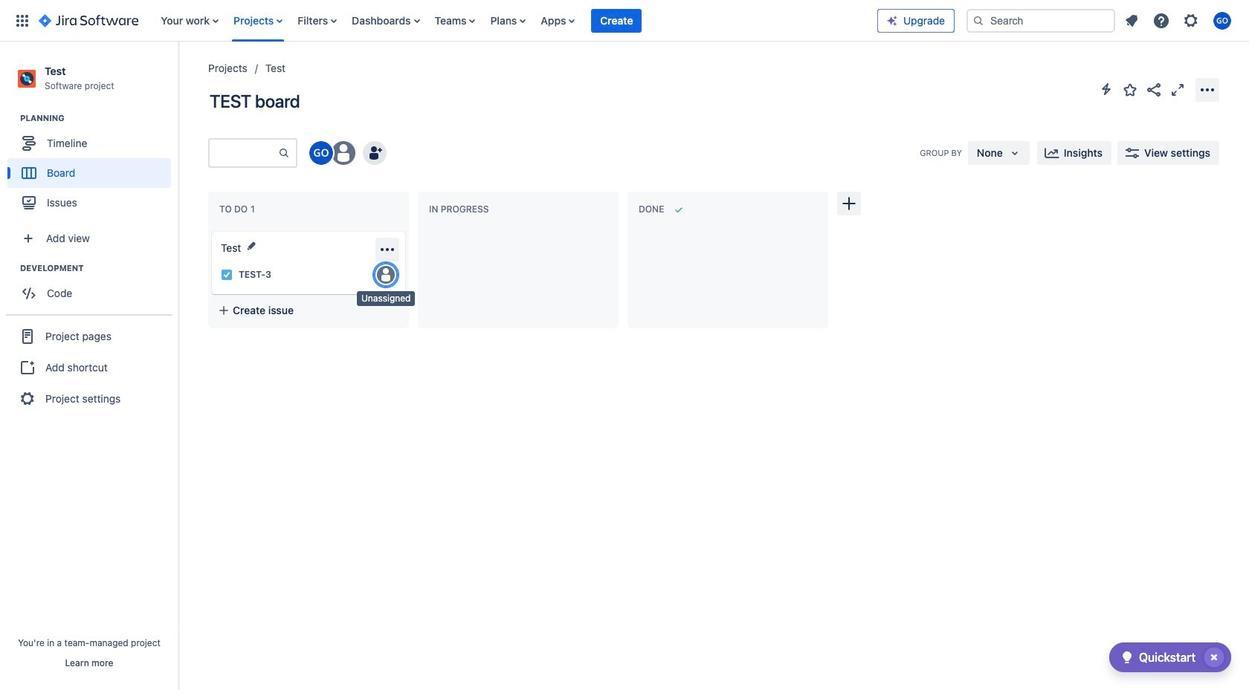 Task type: describe. For each thing, give the bounding box(es) containing it.
more actions for test-3 test image
[[378, 241, 396, 259]]

edit summary image
[[246, 240, 258, 252]]

0 horizontal spatial list
[[153, 0, 877, 41]]

development image
[[2, 260, 20, 277]]

primary element
[[9, 0, 877, 41]]

group for development image
[[7, 263, 178, 313]]

1 horizontal spatial list
[[1118, 7, 1240, 34]]

star test board image
[[1121, 81, 1139, 99]]

heading for the planning icon
[[20, 112, 178, 124]]

heading for development image
[[20, 263, 178, 274]]

notifications image
[[1123, 12, 1140, 29]]

add people image
[[366, 144, 384, 162]]

Search this board text field
[[210, 140, 278, 167]]

automations menu button icon image
[[1097, 80, 1115, 98]]

more actions image
[[1198, 81, 1216, 99]]

create column image
[[840, 195, 858, 213]]

task image
[[221, 269, 233, 281]]

planning image
[[2, 109, 20, 127]]

create issue image
[[201, 222, 219, 239]]

group for the planning icon
[[7, 112, 178, 222]]

sidebar element
[[0, 42, 178, 691]]



Task type: vqa. For each thing, say whether or not it's contained in the screenshot.
"group" related to PLANNING ICON's heading
yes



Task type: locate. For each thing, give the bounding box(es) containing it.
sidebar navigation image
[[162, 59, 195, 89]]

dismiss quickstart image
[[1202, 646, 1226, 670]]

your profile and settings image
[[1213, 12, 1231, 29]]

jira software image
[[39, 12, 138, 29], [39, 12, 138, 29]]

None search field
[[967, 9, 1115, 32]]

help image
[[1152, 12, 1170, 29]]

search image
[[972, 14, 984, 26]]

1 heading from the top
[[20, 112, 178, 124]]

group
[[7, 112, 178, 222], [7, 263, 178, 313], [6, 315, 172, 420]]

appswitcher icon image
[[13, 12, 31, 29]]

Search field
[[967, 9, 1115, 32]]

1 vertical spatial group
[[7, 263, 178, 313]]

1 vertical spatial heading
[[20, 263, 178, 274]]

0 vertical spatial heading
[[20, 112, 178, 124]]

2 vertical spatial group
[[6, 315, 172, 420]]

banner
[[0, 0, 1249, 42]]

enter full screen image
[[1169, 81, 1187, 99]]

to do element
[[219, 204, 258, 215]]

list
[[153, 0, 877, 41], [1118, 7, 1240, 34]]

0 vertical spatial group
[[7, 112, 178, 222]]

list item
[[591, 0, 642, 41]]

tooltip
[[357, 291, 415, 306]]

2 heading from the top
[[20, 263, 178, 274]]

check image
[[1118, 649, 1136, 667]]

heading
[[20, 112, 178, 124], [20, 263, 178, 274]]

settings image
[[1182, 12, 1200, 29]]



